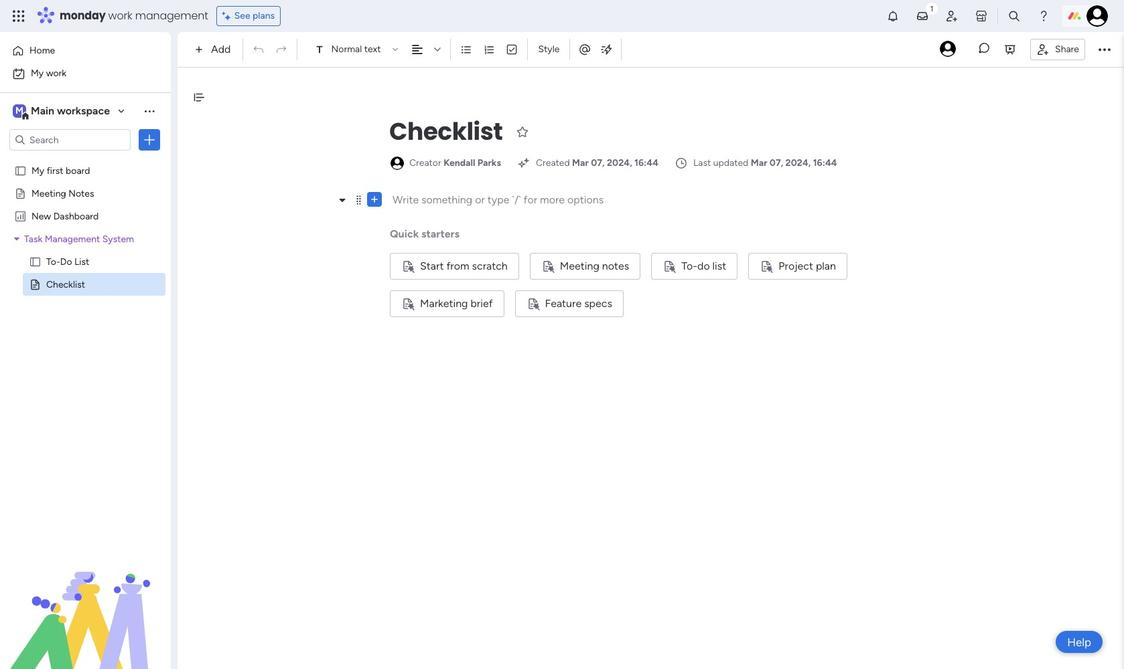 Task type: locate. For each thing, give the bounding box(es) containing it.
my left first
[[31, 165, 44, 176]]

list box
[[0, 156, 171, 477]]

created mar 07, 2024, 16:44
[[536, 157, 659, 169]]

1 vertical spatial my
[[31, 165, 44, 176]]

0 horizontal spatial public board image
[[14, 187, 27, 200]]

kendall
[[444, 157, 475, 169]]

mar
[[572, 157, 589, 169], [751, 157, 767, 169]]

meeting notes button
[[530, 253, 641, 280]]

07,
[[591, 157, 605, 169], [770, 157, 783, 169]]

meeting for meeting notes
[[560, 260, 600, 273]]

1 vertical spatial checklist
[[46, 279, 85, 290]]

public board image down "task"
[[29, 255, 42, 268]]

starters
[[421, 228, 460, 241]]

1 horizontal spatial 16:44
[[813, 157, 837, 169]]

lottie animation image
[[0, 535, 171, 670]]

07, right the updated
[[770, 157, 783, 169]]

marketing brief
[[420, 297, 493, 310]]

to- for do
[[682, 260, 697, 273]]

to-
[[46, 256, 60, 267], [682, 260, 697, 273]]

feature specs button
[[515, 291, 624, 318]]

public board image left first
[[14, 164, 27, 177]]

to-do list button
[[651, 253, 738, 280]]

text
[[364, 44, 381, 55]]

management
[[135, 8, 208, 23]]

home option
[[8, 40, 163, 62]]

monday work management
[[60, 8, 208, 23]]

0 horizontal spatial 07,
[[591, 157, 605, 169]]

notifications image
[[886, 9, 900, 23]]

1 vertical spatial meeting
[[560, 260, 600, 273]]

created
[[536, 157, 570, 169]]

meeting inside list box
[[31, 188, 66, 199]]

checklist down do
[[46, 279, 85, 290]]

work right monday
[[108, 8, 132, 23]]

0 horizontal spatial to-
[[46, 256, 60, 267]]

1 vertical spatial public board image
[[29, 255, 42, 268]]

mar right created
[[572, 157, 589, 169]]

monday marketplace image
[[975, 9, 988, 23]]

1 horizontal spatial to-
[[682, 260, 697, 273]]

list
[[713, 260, 726, 273]]

meeting for meeting notes
[[31, 188, 66, 199]]

start
[[420, 260, 444, 273]]

to- inside to-do list button
[[682, 260, 697, 273]]

share
[[1055, 43, 1079, 55]]

project plan
[[779, 260, 836, 273]]

0 horizontal spatial public board image
[[14, 164, 27, 177]]

new dashboard
[[31, 210, 99, 222]]

meeting notes
[[560, 260, 629, 273]]

list
[[74, 256, 89, 267]]

last
[[693, 157, 711, 169]]

0 vertical spatial public board image
[[14, 164, 27, 177]]

parks
[[478, 157, 501, 169]]

1 vertical spatial work
[[46, 68, 66, 79]]

board
[[66, 165, 90, 176]]

search everything image
[[1008, 9, 1021, 23]]

help button
[[1056, 632, 1103, 654]]

checklist up creator kendall parks
[[389, 115, 503, 149]]

style button
[[532, 38, 566, 61]]

scratch
[[472, 260, 508, 273]]

marketing
[[420, 297, 468, 310]]

my first board
[[31, 165, 90, 176]]

0 horizontal spatial 2024,
[[607, 157, 632, 169]]

mar right the updated
[[751, 157, 767, 169]]

checklist inside list box
[[46, 279, 85, 290]]

dynamic values image
[[600, 43, 613, 56]]

my
[[31, 68, 44, 79], [31, 165, 44, 176]]

0 horizontal spatial 16:44
[[635, 157, 659, 169]]

1 07, from the left
[[591, 157, 605, 169]]

task management system
[[24, 233, 134, 245]]

meeting
[[31, 188, 66, 199], [560, 260, 600, 273]]

add to favorites image
[[516, 125, 530, 138]]

1 horizontal spatial mar
[[751, 157, 767, 169]]

v2 ellipsis image
[[1099, 41, 1111, 58]]

0 vertical spatial work
[[108, 8, 132, 23]]

1 horizontal spatial work
[[108, 8, 132, 23]]

monday
[[60, 8, 106, 23]]

work inside option
[[46, 68, 66, 79]]

public board image for to-do list
[[29, 255, 42, 268]]

0 horizontal spatial work
[[46, 68, 66, 79]]

2 07, from the left
[[770, 157, 783, 169]]

to- inside list box
[[46, 256, 60, 267]]

first
[[47, 165, 63, 176]]

1 image
[[926, 1, 938, 16]]

creator kendall parks
[[409, 157, 501, 169]]

normal
[[331, 44, 362, 55]]

1 horizontal spatial checklist
[[389, 115, 503, 149]]

my for my first board
[[31, 165, 44, 176]]

my inside my work option
[[31, 68, 44, 79]]

task
[[24, 233, 42, 245]]

project
[[779, 260, 813, 273]]

1 2024, from the left
[[607, 157, 632, 169]]

marketing brief button
[[390, 291, 504, 318]]

my for my work
[[31, 68, 44, 79]]

1 horizontal spatial public board image
[[29, 278, 42, 291]]

meeting down first
[[31, 188, 66, 199]]

option
[[0, 158, 171, 161]]

public board image up public dashboard image
[[14, 187, 27, 200]]

my down 'home'
[[31, 68, 44, 79]]

last updated mar 07, 2024, 16:44
[[693, 157, 837, 169]]

0 vertical spatial meeting
[[31, 188, 66, 199]]

16:44
[[635, 157, 659, 169], [813, 157, 837, 169]]

2024,
[[607, 157, 632, 169], [786, 157, 811, 169]]

0 horizontal spatial mar
[[572, 157, 589, 169]]

public board image for checklist
[[29, 278, 42, 291]]

plans
[[253, 10, 275, 21]]

options image
[[143, 133, 156, 147]]

1 16:44 from the left
[[635, 157, 659, 169]]

work
[[108, 8, 132, 23], [46, 68, 66, 79]]

0 vertical spatial checklist
[[389, 115, 503, 149]]

1 horizontal spatial public board image
[[29, 255, 42, 268]]

1 vertical spatial public board image
[[29, 278, 42, 291]]

checklist inside checklist field
[[389, 115, 503, 149]]

bulleted list image
[[461, 44, 473, 56]]

work down 'home'
[[46, 68, 66, 79]]

list box containing my first board
[[0, 156, 171, 477]]

home link
[[8, 40, 163, 62]]

workspace options image
[[143, 104, 156, 118]]

0 vertical spatial public board image
[[14, 187, 27, 200]]

checklist
[[389, 115, 503, 149], [46, 279, 85, 290]]

feature specs
[[545, 297, 612, 310]]

public board image
[[14, 164, 27, 177], [29, 278, 42, 291]]

my work
[[31, 68, 66, 79]]

0 vertical spatial my
[[31, 68, 44, 79]]

1 horizontal spatial 2024,
[[786, 157, 811, 169]]

public board image
[[14, 187, 27, 200], [29, 255, 42, 268]]

0 horizontal spatial checklist
[[46, 279, 85, 290]]

1 horizontal spatial 07,
[[770, 157, 783, 169]]

work for monday
[[108, 8, 132, 23]]

work for my
[[46, 68, 66, 79]]

main workspace
[[31, 105, 110, 117]]

0 horizontal spatial meeting
[[31, 188, 66, 199]]

meeting left notes
[[560, 260, 600, 273]]

meeting inside button
[[560, 260, 600, 273]]

meeting notes
[[31, 188, 94, 199]]

1 horizontal spatial meeting
[[560, 260, 600, 273]]

07, right created
[[591, 157, 605, 169]]

public board image down "task"
[[29, 278, 42, 291]]

from
[[446, 260, 469, 273]]

home
[[29, 45, 55, 56]]

add
[[211, 43, 231, 56]]

plan
[[816, 260, 836, 273]]

my inside list box
[[31, 165, 44, 176]]

updated
[[713, 157, 749, 169]]

notes
[[68, 188, 94, 199]]



Task type: vqa. For each thing, say whether or not it's contained in the screenshot.
v2 ellipsis icon
yes



Task type: describe. For each thing, give the bounding box(es) containing it.
Checklist field
[[386, 115, 506, 149]]

invite members image
[[945, 9, 959, 23]]

select product image
[[12, 9, 25, 23]]

management
[[45, 233, 100, 245]]

workspace image
[[13, 104, 26, 119]]

lottie animation element
[[0, 535, 171, 670]]

add button
[[190, 39, 239, 60]]

see plans button
[[216, 6, 281, 26]]

my work link
[[8, 63, 163, 84]]

dashboard
[[53, 210, 99, 222]]

quick
[[390, 228, 419, 241]]

caret down image
[[14, 234, 19, 244]]

to- for do
[[46, 256, 60, 267]]

start from scratch button
[[390, 253, 519, 280]]

quick starters
[[390, 228, 460, 241]]

board activity image
[[940, 41, 956, 57]]

Search in workspace field
[[28, 132, 112, 148]]

workspace
[[57, 105, 110, 117]]

see plans
[[234, 10, 275, 21]]

new
[[31, 210, 51, 222]]

specs
[[584, 297, 612, 310]]

feature
[[545, 297, 582, 310]]

do
[[697, 260, 710, 273]]

do
[[60, 256, 72, 267]]

menu image
[[353, 195, 363, 206]]

see
[[234, 10, 250, 21]]

public dashboard image
[[14, 210, 27, 222]]

to-do list
[[46, 256, 89, 267]]

update feed image
[[916, 9, 929, 23]]

mention image
[[578, 43, 592, 56]]

brief
[[471, 297, 493, 310]]

checklist image
[[506, 44, 518, 56]]

creator
[[409, 157, 441, 169]]

numbered list image
[[483, 44, 495, 56]]

public board image for meeting notes
[[14, 187, 27, 200]]

workspace selection element
[[13, 103, 112, 121]]

system
[[102, 233, 134, 245]]

to-do list
[[682, 260, 726, 273]]

2 2024, from the left
[[786, 157, 811, 169]]

help
[[1067, 636, 1091, 650]]

kendall parks image
[[1087, 5, 1108, 27]]

my work option
[[8, 63, 163, 84]]

help image
[[1037, 9, 1051, 23]]

main
[[31, 105, 54, 117]]

public board image for my first board
[[14, 164, 27, 177]]

1 mar from the left
[[572, 157, 589, 169]]

2 mar from the left
[[751, 157, 767, 169]]

2 16:44 from the left
[[813, 157, 837, 169]]

project plan button
[[749, 253, 847, 280]]

style
[[538, 44, 560, 55]]

start from scratch
[[420, 260, 508, 273]]

m
[[15, 105, 23, 117]]

share button
[[1030, 39, 1085, 60]]

normal text
[[331, 44, 381, 55]]

notes
[[602, 260, 629, 273]]



